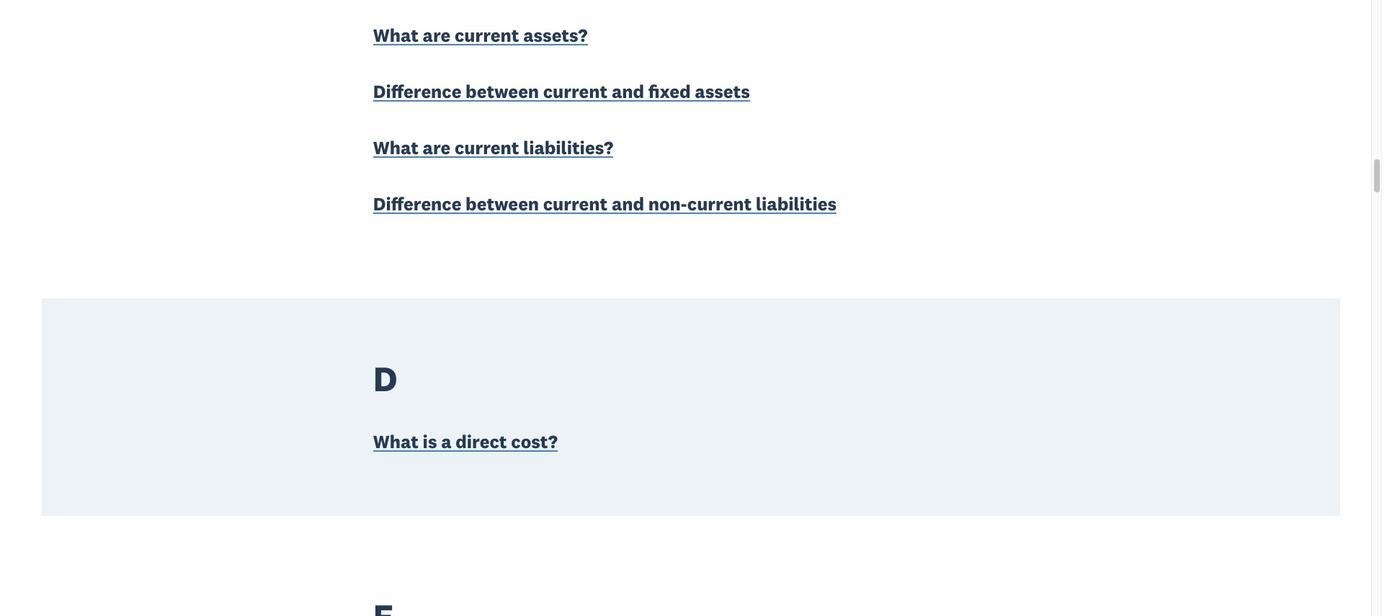 Task type: vqa. For each thing, say whether or not it's contained in the screenshot.
supplier
no



Task type: describe. For each thing, give the bounding box(es) containing it.
and for fixed
[[612, 80, 644, 103]]

non-
[[649, 192, 688, 215]]

current for what are current liabilities?
[[455, 136, 519, 159]]

what is a direct cost?
[[373, 430, 558, 453]]

assets
[[695, 80, 750, 103]]

what are current liabilities? link
[[373, 135, 613, 163]]

d
[[373, 357, 397, 401]]

cost?
[[511, 430, 558, 453]]

difference between current and fixed assets link
[[373, 79, 750, 106]]

between for difference between current and non-current liabilities
[[466, 192, 539, 215]]

current for difference between current and non-current liabilities
[[543, 192, 608, 215]]

what is a direct cost? link
[[373, 430, 558, 457]]

liabilities
[[756, 192, 837, 215]]

are for what are current assets?
[[423, 24, 451, 47]]

difference between current and non-current liabilities link
[[373, 192, 837, 219]]

is
[[423, 430, 437, 453]]

a
[[441, 430, 452, 453]]

difference for difference between current and non-current liabilities
[[373, 192, 462, 215]]

what for what are current liabilities?
[[373, 136, 419, 159]]



Task type: locate. For each thing, give the bounding box(es) containing it.
liabilities?
[[523, 136, 613, 159]]

0 vertical spatial between
[[466, 80, 539, 103]]

fixed
[[649, 80, 691, 103]]

what are current liabilities?
[[373, 136, 613, 159]]

2 between from the top
[[466, 192, 539, 215]]

are
[[423, 24, 451, 47], [423, 136, 451, 159]]

what are current assets? link
[[373, 23, 588, 50]]

difference inside difference between current and non-current liabilities link
[[373, 192, 462, 215]]

1 difference from the top
[[373, 80, 462, 103]]

and left non-
[[612, 192, 644, 215]]

are inside what are current assets? 'link'
[[423, 24, 451, 47]]

current inside 'link'
[[455, 24, 519, 47]]

1 and from the top
[[612, 80, 644, 103]]

difference between current and fixed assets
[[373, 80, 750, 103]]

1 are from the top
[[423, 24, 451, 47]]

1 vertical spatial are
[[423, 136, 451, 159]]

2 vertical spatial what
[[373, 430, 419, 453]]

what are current assets?
[[373, 24, 588, 47]]

2 difference from the top
[[373, 192, 462, 215]]

1 what from the top
[[373, 24, 419, 47]]

0 vertical spatial are
[[423, 24, 451, 47]]

current
[[455, 24, 519, 47], [543, 80, 608, 103], [455, 136, 519, 159], [543, 192, 608, 215], [688, 192, 752, 215]]

assets?
[[523, 24, 588, 47]]

what for what are current assets?
[[373, 24, 419, 47]]

what
[[373, 24, 419, 47], [373, 136, 419, 159], [373, 430, 419, 453]]

are inside what are current liabilities? link
[[423, 136, 451, 159]]

and
[[612, 80, 644, 103], [612, 192, 644, 215]]

0 vertical spatial and
[[612, 80, 644, 103]]

2 what from the top
[[373, 136, 419, 159]]

1 vertical spatial difference
[[373, 192, 462, 215]]

direct
[[456, 430, 507, 453]]

0 vertical spatial difference
[[373, 80, 462, 103]]

difference inside difference between current and fixed assets link
[[373, 80, 462, 103]]

0 vertical spatial what
[[373, 24, 419, 47]]

3 what from the top
[[373, 430, 419, 453]]

1 vertical spatial between
[[466, 192, 539, 215]]

1 vertical spatial and
[[612, 192, 644, 215]]

1 vertical spatial what
[[373, 136, 419, 159]]

what for what is a direct cost?
[[373, 430, 419, 453]]

2 and from the top
[[612, 192, 644, 215]]

and for non-
[[612, 192, 644, 215]]

difference for difference between current and fixed assets
[[373, 80, 462, 103]]

1 between from the top
[[466, 80, 539, 103]]

between up what are current liabilities?
[[466, 80, 539, 103]]

between down what are current liabilities? link
[[466, 192, 539, 215]]

what inside 'link'
[[373, 24, 419, 47]]

between for difference between current and fixed assets
[[466, 80, 539, 103]]

difference
[[373, 80, 462, 103], [373, 192, 462, 215]]

between
[[466, 80, 539, 103], [466, 192, 539, 215]]

2 are from the top
[[423, 136, 451, 159]]

current for what are current assets?
[[455, 24, 519, 47]]

and left fixed
[[612, 80, 644, 103]]

are for what are current liabilities?
[[423, 136, 451, 159]]

difference between current and non-current liabilities
[[373, 192, 837, 215]]

current for difference between current and fixed assets
[[543, 80, 608, 103]]



